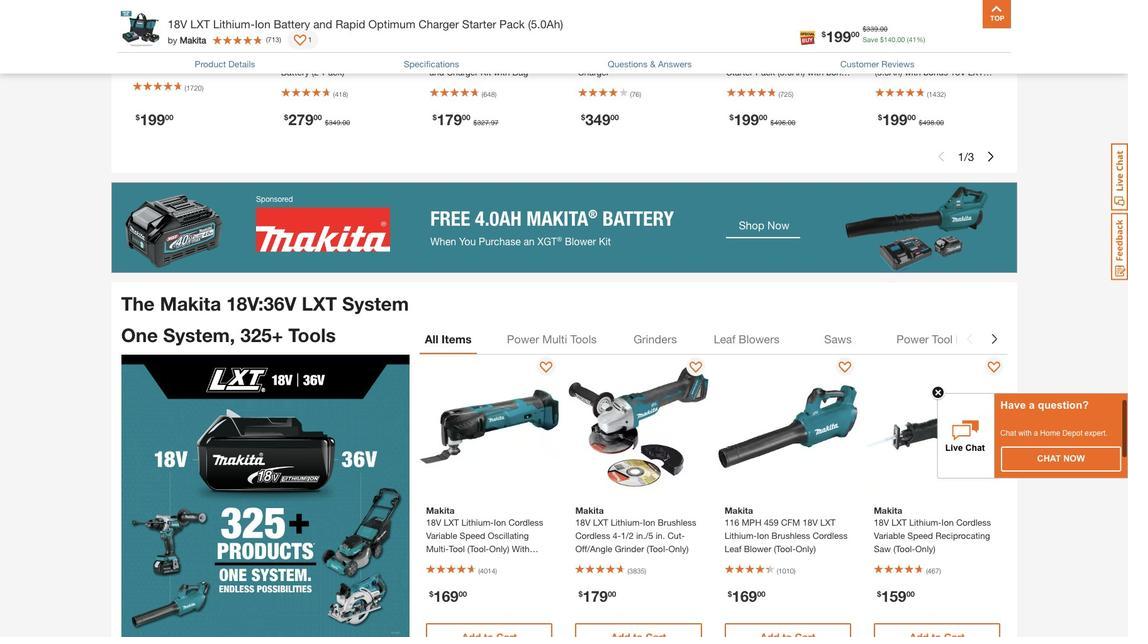 Task type: locate. For each thing, give the bounding box(es) containing it.
20v max xr premium lithium-ion 6.0ah and 4.0ah starter kit image
[[126, 0, 265, 20]]

xr
[[171, 41, 183, 51]]

( for 18v lxt lithium-ion cordless variable speed reciprocating saw (tool-only)
[[926, 567, 928, 575]]

0 vertical spatial tool
[[941, 80, 957, 91]]

display image down visualtabs tab list
[[689, 362, 702, 374]]

18-volt lxt lithium-ion battery and rapid optimum charger starter pack (5.0ah) with bonus 18v lxt battery 5.0ah link
[[726, 29, 852, 91]]

charger down the "5.0"
[[578, 67, 609, 78]]

2 variable from the left
[[874, 531, 905, 541]]

power multi tools button
[[502, 324, 602, 354]]

1 bonus from the left
[[826, 67, 851, 78]]

1 horizontal spatial display image
[[540, 362, 553, 374]]

2 max from the left
[[520, 41, 539, 51]]

1.7
[[623, 54, 635, 64]]

0 horizontal spatial max
[[150, 41, 169, 51]]

(tool- inside 'makita 18v lxt lithium-ion cordless variable speed oscillating multi-tool (tool-only) with blade and accessory adapters'
[[467, 544, 489, 554]]

lithium-
[[213, 17, 255, 31], [223, 41, 255, 51], [331, 41, 364, 51], [657, 41, 689, 51], [775, 41, 807, 51], [459, 54, 491, 64], [461, 517, 494, 528], [611, 517, 643, 528], [909, 517, 942, 528], [725, 531, 757, 541]]

1 vertical spatial kit
[[481, 67, 491, 78]]

0 vertical spatial leaf
[[714, 332, 736, 346]]

with
[[494, 67, 510, 78], [807, 67, 824, 78], [905, 67, 921, 78], [1018, 429, 1032, 438]]

charger up output
[[419, 17, 459, 31]]

lxt
[[190, 17, 210, 31], [757, 41, 772, 51], [892, 41, 908, 51], [968, 67, 983, 78], [744, 80, 759, 91], [302, 293, 337, 316], [444, 517, 459, 528], [593, 517, 608, 528], [820, 517, 836, 528], [891, 517, 907, 528]]

3 volt from the left
[[740, 41, 754, 51]]

1 horizontal spatial oscillating
[[875, 80, 916, 91]]

optimum down 140
[[875, 54, 911, 64]]

makita up off/angle at the bottom right
[[575, 505, 604, 516]]

oscillating up with
[[488, 531, 529, 541]]

tools right multi
[[570, 332, 597, 346]]

$ 349 00
[[581, 111, 619, 129]]

00 inside $ 179 00 $ 327 . 97
[[462, 113, 470, 122]]

starter inside dewalt 20v max xr premium lithium- ion 6.0ah and 4.0ah starter kit
[[215, 54, 242, 64]]

and inside milwaukee m18 18-volt lithium-ion high output xc 8.0 ah and 6.0 ah battery (2-pack)
[[361, 54, 375, 64]]

0 horizontal spatial $ 169 00
[[429, 588, 467, 605]]

saw
[[874, 544, 891, 554]]

charger inside makita 18v lxt battery and rapid optimum charger starter pack (5.0ah) with bonus 18v lxt oscillating multi-tool
[[914, 54, 945, 64]]

makita inside the makita 116 mph 459 cfm 18v lxt lithium-ion brushless cordless leaf blower (tool-only)
[[725, 505, 753, 516]]

only) down the cut-
[[668, 544, 689, 554]]

makita up saw
[[874, 505, 902, 516]]

grinders
[[634, 332, 677, 346]]

kit inside dewalt 20v max xr premium lithium- ion 6.0ah and 4.0ah starter kit
[[244, 54, 255, 64]]

variable
[[426, 531, 457, 541], [874, 531, 905, 541]]

mph
[[742, 517, 761, 528]]

max up 'bag'
[[520, 41, 539, 51]]

kit right product
[[244, 54, 255, 64]]

$ 169 00 for 18v lxt lithium-ion cordless variable speed oscillating multi-tool (tool-only) with blade and accessory adapters
[[429, 588, 467, 605]]

2 display image from the left
[[988, 362, 1001, 374]]

) for 20v max xr premium lithium- ion 6.0ah and 4.0ah starter kit
[[202, 84, 203, 92]]

18v lxt battery and rapid optimum charger starter pack (5.0ah) with bonus 18v lxt oscillating multi-tool image
[[869, 0, 1007, 20]]

lithium- inside makita 18v lxt lithium-ion cordless variable speed reciprocating saw (tool-only)
[[909, 517, 942, 528]]

and up "xc"
[[313, 17, 332, 31]]

variable for 159
[[874, 531, 905, 541]]

and right 8.0
[[361, 54, 375, 64]]

lithium- inside the powerstack 20-volt lithium-ion 5.0 ah and 1.7 ah batteries and charger
[[657, 41, 689, 51]]

battery down output
[[281, 67, 309, 78]]

2 $ 169 00 from the left
[[728, 588, 766, 605]]

brushless inside the makita 116 mph 459 cfm 18v lxt lithium-ion brushless cordless leaf blower (tool-only)
[[772, 531, 810, 541]]

lithium- right output
[[459, 54, 491, 64]]

349 inside $ 279 00 $ 349 . 00
[[329, 119, 340, 127]]

1 inside dropdown button
[[308, 35, 312, 43]]

chat
[[1000, 429, 1016, 438]]

starter inside makita 18v lxt battery and rapid optimum charger starter pack (5.0ah) with bonus 18v lxt oscillating multi-tool
[[948, 54, 974, 64]]

1 horizontal spatial variable
[[874, 531, 905, 541]]

4 (tool- from the left
[[893, 544, 915, 554]]

product
[[195, 58, 226, 69]]

cordless inside the makita 116 mph 459 cfm 18v lxt lithium-ion brushless cordless leaf blower (tool-only)
[[813, 531, 848, 541]]

the makita 18v:36v lxt system
[[121, 293, 409, 316]]

18- inside milwaukee m18 18-volt lithium-ion high output xc 8.0 ah and 6.0 ah battery (2-pack)
[[301, 41, 314, 51]]

lithium- up accessory
[[461, 517, 494, 528]]

0 horizontal spatial display image
[[294, 35, 306, 47]]

1 power from the left
[[507, 332, 539, 346]]

have a question?
[[1000, 399, 1089, 411]]

00 inside $ 179 00
[[608, 590, 616, 599]]

( for 20v max xr premium lithium- ion 6.0ah and 4.0ah starter kit
[[185, 84, 186, 92]]

and right blade
[[451, 557, 466, 568]]

( for 18v lxt battery and rapid optimum charger starter pack (5.0ah) with bonus 18v lxt oscillating multi-tool
[[927, 90, 929, 98]]

0 horizontal spatial kit
[[244, 54, 255, 64]]

kit
[[244, 54, 255, 64], [481, 67, 491, 78]]

199
[[826, 27, 851, 45], [140, 111, 165, 129], [734, 111, 759, 129], [882, 111, 907, 129]]

0 horizontal spatial $ 199 00
[[136, 111, 173, 129]]

$ 199 00
[[822, 27, 860, 45], [136, 111, 173, 129]]

199 left save
[[826, 27, 851, 45]]

charger up 5.0ah
[[808, 54, 840, 64]]

1 horizontal spatial 169
[[732, 588, 757, 605]]

volt
[[314, 41, 329, 51], [640, 41, 655, 51], [740, 41, 754, 51]]

2 vertical spatial pack
[[755, 67, 775, 78]]

charger inside ridgid 18v 6.0 ah and 4.0 ah max output lithium-ion batteries and charger kit with bag
[[447, 67, 478, 78]]

ion up 5.0ah
[[807, 41, 819, 51]]

ion inside makita 18v lxt lithium-ion cordless variable speed reciprocating saw (tool-only)
[[942, 517, 954, 528]]

display image for 179
[[689, 362, 702, 374]]

00 inside '$ 159 00'
[[906, 590, 915, 599]]

( 725 )
[[779, 90, 794, 98]]

2 speed from the left
[[907, 531, 933, 541]]

0 horizontal spatial tools
[[288, 324, 336, 347]]

lxt inside the makita 116 mph 459 cfm 18v lxt lithium-ion brushless cordless leaf blower (tool-only)
[[820, 517, 836, 528]]

m18 18-volt lithium-ion high output xc 8.0 ah and 6.0 ah battery (2-pack) image
[[275, 0, 413, 20]]

oscillating down reviews
[[875, 80, 916, 91]]

display image up output
[[294, 35, 306, 47]]

2 volt from the left
[[640, 41, 655, 51]]

4.0
[[492, 41, 504, 51]]

a right have
[[1029, 399, 1035, 411]]

1 horizontal spatial $ 199 00
[[822, 27, 860, 45]]

1 horizontal spatial $ 169 00
[[728, 588, 766, 605]]

349 down 418
[[329, 119, 340, 127]]

18v inside ridgid 18v 6.0 ah and 4.0 ah max output lithium-ion batteries and charger kit with bag
[[429, 41, 445, 51]]

1 vertical spatial rapid
[[958, 41, 982, 51]]

) for 18v lxt lithium-ion cordless variable speed reciprocating saw (tool-only)
[[939, 567, 941, 575]]

product image image
[[120, 6, 161, 47]]

. inside $ 199 00 $ 498 . 00
[[934, 119, 936, 127]]

2 horizontal spatial (5.0ah)
[[875, 67, 902, 78]]

charger
[[419, 17, 459, 31], [808, 54, 840, 64], [914, 54, 945, 64], [447, 67, 478, 78], [578, 67, 609, 78]]

oscillating inside 'makita 18v lxt lithium-ion cordless variable speed oscillating multi-tool (tool-only) with blade and accessory adapters'
[[488, 531, 529, 541]]

$ 199 00 left save
[[822, 27, 860, 45]]

1 horizontal spatial speed
[[907, 531, 933, 541]]

140
[[884, 35, 895, 43]]

2 vertical spatial tool
[[449, 544, 465, 554]]

speed for 169
[[460, 531, 485, 541]]

pack
[[499, 17, 525, 31], [977, 54, 997, 64], [755, 67, 775, 78]]

1 speed from the left
[[460, 531, 485, 541]]

(5.0ah) down 140
[[875, 67, 902, 78]]

and inside 18-volt lxt lithium-ion battery and rapid optimum charger starter pack (5.0ah) with bonus 18v lxt battery 5.0ah
[[726, 54, 741, 64]]

1 horizontal spatial tools
[[570, 332, 597, 346]]

ah right 8.0
[[347, 54, 358, 64]]

max
[[150, 41, 169, 51], [520, 41, 539, 51]]

1 horizontal spatial 1
[[958, 150, 964, 164]]

0 horizontal spatial 349
[[329, 119, 340, 127]]

0 horizontal spatial display image
[[689, 362, 702, 374]]

2 bonus from the left
[[923, 67, 948, 78]]

0 vertical spatial 1
[[308, 35, 312, 43]]

1 vertical spatial $ 199 00
[[136, 111, 173, 129]]

makita inside the makita 18v lxt lithium-ion brushless cordless 4-1/2 in./5 in. cut- off/angle grinder (tool-only)
[[575, 505, 604, 516]]

0 horizontal spatial 179
[[437, 111, 462, 129]]

97
[[491, 119, 499, 127]]

ion up blower
[[757, 531, 769, 541]]

a
[[1029, 399, 1035, 411], [1034, 429, 1038, 438]]

1 (tool- from the left
[[467, 544, 489, 554]]

6.0 down ridgid
[[447, 41, 459, 51]]

bonus
[[826, 67, 851, 78], [923, 67, 948, 78]]

1 vertical spatial oscillating
[[488, 531, 529, 541]]

1 horizontal spatial power
[[897, 332, 929, 346]]

charger down output
[[447, 67, 478, 78]]

tools
[[288, 324, 336, 347], [570, 332, 597, 346]]

makita 18v lxt lithium-ion brushless cordless 4-1/2 in./5 in. cut- off/angle grinder (tool-only)
[[575, 505, 696, 554]]

save
[[863, 35, 878, 43]]

milwaukee m18 18-volt lithium-ion high output xc 8.0 ah and 6.0 ah battery (2-pack)
[[281, 29, 403, 78]]

1 volt from the left
[[314, 41, 329, 51]]

$ 169 00 down blade
[[429, 588, 467, 605]]

makita up system, on the left of the page
[[160, 293, 221, 316]]

1 max from the left
[[150, 41, 169, 51]]

live chat image
[[1111, 143, 1128, 211]]

battery left 5.0ah
[[762, 80, 790, 91]]

ion up reciprocating at the bottom of the page
[[942, 517, 954, 528]]

optimum inside makita 18v lxt battery and rapid optimum charger starter pack (5.0ah) with bonus 18v lxt oscillating multi-tool
[[875, 54, 911, 64]]

0 vertical spatial oscillating
[[875, 80, 916, 91]]

1 vertical spatial pack
[[977, 54, 997, 64]]

multi- inside 'makita 18v lxt lithium-ion cordless variable speed oscillating multi-tool (tool-only) with blade and accessory adapters'
[[426, 544, 449, 554]]

feedback link image
[[1111, 213, 1128, 281]]

ion up the 713
[[255, 17, 270, 31]]

and inside dewalt 20v max xr premium lithium- ion 6.0ah and 4.0ah starter kit
[[172, 54, 187, 64]]

1 $ 169 00 from the left
[[429, 588, 467, 605]]

(tool- up accessory
[[467, 544, 489, 554]]

ion down 4.0
[[491, 54, 504, 64]]

2 horizontal spatial volt
[[740, 41, 754, 51]]

169 down blade
[[433, 588, 459, 605]]

2 vertical spatial rapid
[[744, 54, 767, 64]]

leaf left blowers
[[714, 332, 736, 346]]

starter inside 18-volt lxt lithium-ion battery and rapid optimum charger starter pack (5.0ah) with bonus 18v lxt battery 5.0ah
[[726, 67, 753, 78]]

. for 18-volt lxt lithium-ion battery and rapid optimum charger starter pack (5.0ah) with bonus 18v lxt battery 5.0ah
[[786, 119, 788, 127]]

18-volt lxt lithium-ion battery and rapid optimum charger starter pack (5.0ah) with bonus 18v lxt battery 5.0ah
[[726, 41, 851, 91]]

leaf inside button
[[714, 332, 736, 346]]

optimum up 5.0ah
[[769, 54, 806, 64]]

makita up blade
[[426, 505, 455, 516]]

ion down 20v on the left top
[[132, 54, 145, 64]]

1 horizontal spatial (5.0ah)
[[778, 67, 805, 78]]

speed up ( 467 )
[[907, 531, 933, 541]]

2 horizontal spatial rapid
[[958, 41, 982, 51]]

0 vertical spatial 6.0
[[447, 41, 459, 51]]

6.0
[[447, 41, 459, 51], [378, 54, 390, 64]]

3 (tool- from the left
[[774, 544, 796, 554]]

cordless
[[508, 517, 543, 528], [956, 517, 991, 528], [575, 531, 610, 541], [813, 531, 848, 541]]

lithium- up reciprocating at the bottom of the page
[[909, 517, 942, 528]]

pack inside 18-volt lxt lithium-ion battery and rapid optimum charger starter pack (5.0ah) with bonus 18v lxt battery 5.0ah
[[755, 67, 775, 78]]

ah left 4.0
[[462, 41, 472, 51]]

0 horizontal spatial bonus
[[826, 67, 851, 78]]

0 horizontal spatial multi-
[[426, 544, 449, 554]]

multi- up blade
[[426, 544, 449, 554]]

1 horizontal spatial max
[[520, 41, 539, 51]]

with up 5.0ah
[[807, 67, 824, 78]]

$ 199 00 down 6.0ah at the top left
[[136, 111, 173, 129]]

2 horizontal spatial batteries
[[956, 332, 1001, 346]]

0 horizontal spatial 1
[[308, 35, 312, 43]]

max inside dewalt 20v max xr premium lithium- ion 6.0ah and 4.0ah starter kit
[[150, 41, 169, 51]]

display image for makita 116 mph 459 cfm 18v lxt lithium-ion brushless cordless leaf blower (tool-only)
[[839, 362, 851, 374]]

0 horizontal spatial rapid
[[336, 17, 365, 31]]

display image up have
[[988, 362, 1001, 374]]

saws
[[824, 332, 852, 346]]

159
[[881, 588, 906, 605]]

(tool- inside makita 18v lxt lithium-ion cordless variable speed reciprocating saw (tool-only)
[[893, 544, 915, 554]]

charger down %)
[[914, 54, 945, 64]]

0 horizontal spatial variable
[[426, 531, 457, 541]]

0 horizontal spatial brushless
[[658, 517, 696, 528]]

makita inside makita 18v lxt lithium-ion cordless variable speed reciprocating saw (tool-only)
[[874, 505, 902, 516]]

1 left 3
[[958, 150, 964, 164]]

ion left high
[[364, 41, 376, 51]]

lithium- up 1/2
[[611, 517, 643, 528]]

1 horizontal spatial 6.0
[[447, 41, 459, 51]]

0 vertical spatial kit
[[244, 54, 255, 64]]

makita
[[875, 29, 903, 39], [180, 34, 206, 45], [160, 293, 221, 316], [426, 505, 455, 516], [575, 505, 604, 516], [725, 505, 753, 516], [874, 505, 902, 516]]

lithium- inside 18-volt lxt lithium-ion battery and rapid optimum charger starter pack (5.0ah) with bonus 18v lxt battery 5.0ah
[[775, 41, 807, 51]]

169
[[433, 588, 459, 605], [732, 588, 757, 605]]

0 horizontal spatial 18-
[[301, 41, 314, 51]]

lithium- up 5.0ah
[[775, 41, 807, 51]]

rapid inside 18-volt lxt lithium-ion battery and rapid optimum charger starter pack (5.0ah) with bonus 18v lxt battery 5.0ah
[[744, 54, 767, 64]]

brushless down cfm
[[772, 531, 810, 541]]

ion inside the makita 116 mph 459 cfm 18v lxt lithium-ion brushless cordless leaf blower (tool-only)
[[757, 531, 769, 541]]

speed inside makita 18v lxt lithium-ion cordless variable speed reciprocating saw (tool-only)
[[907, 531, 933, 541]]

18v 6.0 ah and 4.0 ah max output lithium-ion batteries and charger kit with bag image
[[423, 0, 562, 20]]

multi- up 498
[[918, 80, 941, 91]]

18v inside 'makita 18v lxt lithium-ion cordless variable speed oscillating multi-tool (tool-only) with blade and accessory adapters'
[[426, 517, 441, 528]]

(tool-
[[467, 544, 489, 554], [647, 544, 668, 554], [774, 544, 796, 554], [893, 544, 915, 554]]

2 169 from the left
[[732, 588, 757, 605]]

speed inside 'makita 18v lxt lithium-ion cordless variable speed oscillating multi-tool (tool-only) with blade and accessory adapters'
[[460, 531, 485, 541]]

1 display image from the left
[[689, 362, 702, 374]]

1 horizontal spatial rapid
[[744, 54, 767, 64]]

ion up accessory
[[494, 517, 506, 528]]

ion up in./5
[[643, 517, 655, 528]]

(5.0ah) inside 18-volt lxt lithium-ion battery and rapid optimum charger starter pack (5.0ah) with bonus 18v lxt battery 5.0ah
[[778, 67, 805, 78]]

max up 6.0ah at the top left
[[150, 41, 169, 51]]

1 vertical spatial a
[[1034, 429, 1038, 438]]

18v inside makita 18v lxt lithium-ion cordless variable speed reciprocating saw (tool-only)
[[874, 517, 889, 528]]

(5.0ah) inside makita 18v lxt battery and rapid optimum charger starter pack (5.0ah) with bonus 18v lxt oscillating multi-tool
[[875, 67, 902, 78]]

0 vertical spatial multi-
[[918, 80, 941, 91]]

1 vertical spatial brushless
[[772, 531, 810, 541]]

1 variable from the left
[[426, 531, 457, 541]]

by makita
[[168, 34, 206, 45]]

only)
[[489, 544, 509, 554], [668, 544, 689, 554], [796, 544, 816, 554], [915, 544, 936, 554]]

power
[[507, 332, 539, 346], [897, 332, 929, 346]]

(5.0ah)
[[528, 17, 563, 31], [778, 67, 805, 78], [875, 67, 902, 78]]

variable inside 'makita 18v lxt lithium-ion cordless variable speed oscillating multi-tool (tool-only) with blade and accessory adapters'
[[426, 531, 457, 541]]

ah
[[462, 41, 472, 51], [507, 41, 517, 51], [347, 54, 358, 64], [393, 54, 403, 64], [593, 54, 603, 64], [638, 54, 648, 64]]

1 horizontal spatial volt
[[640, 41, 655, 51]]

) for 116 mph 459 cfm 18v lxt lithium-ion brushless cordless leaf blower (tool-only)
[[794, 567, 796, 575]]

1
[[308, 35, 312, 43], [958, 150, 964, 164]]

18v inside 18-volt lxt lithium-ion battery and rapid optimum charger starter pack (5.0ah) with bonus 18v lxt battery 5.0ah
[[726, 80, 742, 91]]

179 down off/angle at the bottom right
[[583, 588, 608, 605]]

display image down saws button
[[839, 362, 851, 374]]

ion up the answers
[[689, 41, 702, 51]]

display image
[[294, 35, 306, 47], [540, 362, 553, 374], [839, 362, 851, 374]]

1 horizontal spatial kit
[[481, 67, 491, 78]]

tools right 325+
[[288, 324, 336, 347]]

batteries
[[506, 54, 541, 64], [651, 54, 686, 64], [956, 332, 1001, 346]]

leaf left blower
[[725, 544, 742, 554]]

(5.0ah) up 'bag'
[[528, 17, 563, 31]]

1 169 from the left
[[433, 588, 459, 605]]

makita left 41
[[875, 29, 903, 39]]

1 only) from the left
[[489, 544, 509, 554]]

2 18- from the left
[[726, 41, 740, 51]]

display image
[[689, 362, 702, 374], [988, 362, 1001, 374]]

1 for 1
[[308, 35, 312, 43]]

1 horizontal spatial display image
[[988, 362, 1001, 374]]

lithium- up 8.0
[[331, 41, 364, 51]]

1 vertical spatial 6.0
[[378, 54, 390, 64]]

) for 18-volt lxt lithium-ion battery and rapid optimum charger starter pack (5.0ah) with bonus 18v lxt battery 5.0ah
[[792, 90, 794, 98]]

) for 18v lxt lithium-ion brushless cordless 4-1/2 in./5 in. cut- off/angle grinder (tool-only)
[[645, 567, 646, 575]]

1 vertical spatial multi-
[[426, 544, 449, 554]]

(tool- right saw
[[893, 544, 915, 554]]

179 left 327
[[437, 111, 462, 129]]

0 vertical spatial pack
[[499, 17, 525, 31]]

1/2
[[621, 531, 634, 541]]

( 1720 )
[[185, 84, 203, 92]]

3 only) from the left
[[796, 544, 816, 554]]

( for 18v 6.0 ah and 4.0 ah max output lithium-ion batteries and charger kit with bag
[[482, 90, 483, 98]]

variable up saw
[[874, 531, 905, 541]]

4 only) from the left
[[915, 544, 936, 554]]

only) inside 'makita 18v lxt lithium-ion cordless variable speed oscillating multi-tool (tool-only) with blade and accessory adapters'
[[489, 544, 509, 554]]

brushless inside the makita 18v lxt lithium-ion brushless cordless 4-1/2 in./5 in. cut- off/angle grinder (tool-only)
[[658, 517, 696, 528]]

chat now link
[[1002, 447, 1121, 471]]

optimum up high
[[368, 17, 415, 31]]

charger inside 18-volt lxt lithium-ion battery and rapid optimum charger starter pack (5.0ah) with bonus 18v lxt battery 5.0ah
[[808, 54, 840, 64]]

0 horizontal spatial (5.0ah)
[[528, 17, 563, 31]]

. for 18v 6.0 ah and 4.0 ah max output lithium-ion batteries and charger kit with bag
[[489, 119, 491, 127]]

2 only) from the left
[[668, 544, 689, 554]]

1 horizontal spatial brushless
[[772, 531, 810, 541]]

only) up 467
[[915, 544, 936, 554]]

2 horizontal spatial pack
[[977, 54, 997, 64]]

1 horizontal spatial batteries
[[651, 54, 686, 64]]

. inside $ 179 00 $ 327 . 97
[[489, 119, 491, 127]]

1 vertical spatial 179
[[583, 588, 608, 605]]

with down 41
[[905, 67, 921, 78]]

variable for 169
[[426, 531, 457, 541]]

adapters
[[512, 557, 548, 568]]

ridgid 18v 6.0 ah and 4.0 ah max output lithium-ion batteries and charger kit with bag
[[429, 29, 541, 78]]

leaf inside the makita 116 mph 459 cfm 18v lxt lithium-ion brushless cordless leaf blower (tool-only)
[[725, 544, 742, 554]]

1 18- from the left
[[301, 41, 314, 51]]

0 horizontal spatial 169
[[433, 588, 459, 605]]

467
[[928, 567, 939, 575]]

0 horizontal spatial pack
[[499, 17, 525, 31]]

0 vertical spatial 179
[[437, 111, 462, 129]]

18v lxt lithium-ion brushless cordless 4-1/2 in./5 in. cut-off/angle grinder (tool-only) image
[[569, 357, 708, 497]]

tool inside button
[[932, 332, 953, 346]]

1 horizontal spatial bonus
[[923, 67, 948, 78]]

system,
[[163, 324, 235, 347]]

visualtabs tab list
[[420, 324, 1006, 354]]

. inside $ 199 00 $ 496 . 00
[[786, 119, 788, 127]]

1 vertical spatial leaf
[[725, 544, 742, 554]]

76
[[632, 90, 639, 98]]

00 inside $ 349 00
[[610, 113, 619, 122]]

blade
[[426, 557, 449, 568]]

0 horizontal spatial batteries
[[506, 54, 541, 64]]

only) up accessory
[[489, 544, 509, 554]]

battery up reviews
[[910, 41, 939, 51]]

only) inside the makita 116 mph 459 cfm 18v lxt lithium-ion brushless cordless leaf blower (tool-only)
[[796, 544, 816, 554]]

1 horizontal spatial optimum
[[769, 54, 806, 64]]

1 horizontal spatial 349
[[585, 111, 610, 129]]

variable up blade
[[426, 531, 457, 541]]

milwaukee
[[281, 29, 326, 39]]

1 vertical spatial 1
[[958, 150, 964, 164]]

ah down high
[[393, 54, 403, 64]]

makita 116 mph 459 cfm 18v lxt lithium-ion brushless cordless leaf blower (tool-only)
[[725, 505, 848, 554]]

1 vertical spatial tool
[[932, 332, 953, 346]]

2 (tool- from the left
[[647, 544, 668, 554]]

0 horizontal spatial speed
[[460, 531, 485, 541]]

2 horizontal spatial display image
[[839, 362, 851, 374]]

(
[[907, 35, 909, 43], [266, 35, 268, 43], [185, 84, 186, 92], [333, 90, 335, 98], [482, 90, 483, 98], [630, 90, 632, 98], [779, 90, 780, 98], [927, 90, 929, 98], [478, 567, 480, 575], [628, 567, 629, 575], [777, 567, 778, 575], [926, 567, 928, 575]]

1 horizontal spatial pack
[[755, 67, 775, 78]]

display image down power multi tools button
[[540, 362, 553, 374]]

2 power from the left
[[897, 332, 929, 346]]

0 horizontal spatial oscillating
[[488, 531, 529, 541]]

makita inside 'makita 18v lxt lithium-ion cordless variable speed oscillating multi-tool (tool-only) with blade and accessory adapters'
[[426, 505, 455, 516]]

brushless
[[658, 517, 696, 528], [772, 531, 810, 541]]

multi-
[[918, 80, 941, 91], [426, 544, 449, 554]]

1 horizontal spatial multi-
[[918, 80, 941, 91]]

makita for makita 18v lxt lithium-ion cordless variable speed oscillating multi-tool (tool-only) with blade and accessory adapters
[[426, 505, 455, 516]]

. inside $ 279 00 $ 349 . 00
[[340, 119, 342, 127]]

lithium- inside dewalt 20v max xr premium lithium- ion 6.0ah and 4.0ah starter kit
[[223, 41, 255, 51]]

kit up ( 648 ) at the left of the page
[[481, 67, 491, 78]]

1 horizontal spatial 179
[[583, 588, 608, 605]]

(tool- down 'in.'
[[647, 544, 668, 554]]

a left home
[[1034, 429, 1038, 438]]

18v lxt lithium-ion battery and rapid optimum charger starter pack (5.0ah)
[[168, 17, 563, 31]]

one system, 325+ tools
[[121, 324, 336, 347]]

6.0 down high
[[378, 54, 390, 64]]

lithium- down 116 in the bottom of the page
[[725, 531, 757, 541]]

0 vertical spatial rapid
[[336, 17, 365, 31]]

cfm
[[781, 517, 800, 528]]

makita for makita 18v lxt lithium-ion brushless cordless 4-1/2 in./5 in. cut- off/angle grinder (tool-only)
[[575, 505, 604, 516]]

0 horizontal spatial 6.0
[[378, 54, 390, 64]]

lithium- up details
[[223, 41, 255, 51]]

have
[[1000, 399, 1026, 411]]

2 horizontal spatial optimum
[[875, 54, 911, 64]]

18v inside the makita 18v lxt lithium-ion brushless cordless 4-1/2 in./5 in. cut- off/angle grinder (tool-only)
[[575, 517, 591, 528]]

( 1432 )
[[927, 90, 946, 98]]

( inside $ 339 . 00 save $ 140 . 00 ( 41 %)
[[907, 35, 909, 43]]

makita up 116 in the bottom of the page
[[725, 505, 753, 516]]

1 right m18
[[308, 35, 312, 43]]

&
[[650, 58, 656, 69]]

oscillating inside makita 18v lxt battery and rapid optimum charger starter pack (5.0ah) with bonus 18v lxt oscillating multi-tool
[[875, 80, 916, 91]]

and right the answers
[[726, 54, 741, 64]]

0 horizontal spatial volt
[[314, 41, 329, 51]]

1 horizontal spatial 18-
[[726, 41, 740, 51]]

battery
[[274, 17, 310, 31], [822, 41, 850, 51], [910, 41, 939, 51], [281, 67, 309, 78], [762, 80, 790, 91]]

(5.0ah) up 5.0ah
[[778, 67, 805, 78]]

with left 'bag'
[[494, 67, 510, 78]]

powerstack 20-volt lithium-ion 5.0 ah and 1.7 ah batteries and charger link
[[578, 29, 704, 79]]

and down xr
[[172, 54, 187, 64]]

brushless up the cut-
[[658, 517, 696, 528]]

chat
[[1037, 453, 1061, 464]]

339
[[867, 25, 878, 33]]

0 horizontal spatial power
[[507, 332, 539, 346]]

0 vertical spatial brushless
[[658, 517, 696, 528]]

327
[[477, 119, 489, 127]]



Task type: describe. For each thing, give the bounding box(es) containing it.
725
[[780, 90, 792, 98]]

xc
[[319, 54, 330, 64]]

display image for 159
[[988, 362, 1001, 374]]

display image inside 1 dropdown button
[[294, 35, 306, 47]]

( 648 )
[[482, 90, 497, 98]]

lxt inside 'makita 18v lxt lithium-ion cordless variable speed oscillating multi-tool (tool-only) with blade and accessory adapters'
[[444, 517, 459, 528]]

) for 18v lxt lithium-ion cordless variable speed oscillating multi-tool (tool-only) with blade and accessory adapters
[[495, 567, 497, 575]]

$ 179 00 $ 327 . 97
[[433, 111, 499, 129]]

199 down 6.0ah at the top left
[[140, 111, 165, 129]]

reviews
[[882, 58, 914, 69]]

18v lxt lithium-ion cordless variable speed oscillating multi-tool (tool-only) with blade and accessory adapters image
[[420, 357, 559, 497]]

power tool batteries button
[[892, 324, 1006, 354]]

lithium- inside the makita 116 mph 459 cfm 18v lxt lithium-ion brushless cordless leaf blower (tool-only)
[[725, 531, 757, 541]]

) for 18v lxt battery and rapid optimum charger starter pack (5.0ah) with bonus 18v lxt oscillating multi-tool
[[944, 90, 946, 98]]

expert.
[[1085, 429, 1108, 438]]

199 left 498
[[882, 111, 907, 129]]

only) inside the makita 18v lxt lithium-ion brushless cordless 4-1/2 in./5 in. cut- off/angle grinder (tool-only)
[[668, 544, 689, 554]]

saws button
[[810, 324, 866, 354]]

( for 18-volt lxt lithium-ion battery and rapid optimum charger starter pack (5.0ah) with bonus 18v lxt battery 5.0ah
[[779, 90, 780, 98]]

( 4014 )
[[478, 567, 497, 575]]

5.0
[[578, 54, 590, 64]]

this is the first slide image
[[937, 152, 947, 162]]

batteries inside button
[[956, 332, 1001, 346]]

accessory
[[468, 557, 510, 568]]

makita for makita 18v lxt lithium-ion cordless variable speed reciprocating saw (tool-only)
[[874, 505, 902, 516]]

speed for 159
[[907, 531, 933, 541]]

next slide image
[[986, 152, 996, 162]]

bag
[[512, 67, 528, 78]]

169 for 116 mph 459 cfm 18v lxt lithium-ion brushless cordless leaf blower (tool-only)
[[732, 588, 757, 605]]

lxt inside makita 18v lxt lithium-ion cordless variable speed reciprocating saw (tool-only)
[[891, 517, 907, 528]]

charger inside the powerstack 20-volt lithium-ion 5.0 ah and 1.7 ah batteries and charger
[[578, 67, 609, 78]]

output
[[281, 54, 316, 64]]

ion inside 18-volt lxt lithium-ion battery and rapid optimum charger starter pack (5.0ah) with bonus 18v lxt battery 5.0ah
[[807, 41, 819, 51]]

$ 279 00 $ 349 . 00
[[284, 111, 350, 129]]

lithium- up premium
[[213, 17, 255, 31]]

and left 4.0
[[475, 41, 490, 51]]

( for 18v lxt lithium-ion cordless variable speed oscillating multi-tool (tool-only) with blade and accessory adapters
[[478, 567, 480, 575]]

with inside makita 18v lxt battery and rapid optimum charger starter pack (5.0ah) with bonus 18v lxt oscillating multi-tool
[[905, 67, 921, 78]]

battery up customer on the right top of the page
[[822, 41, 850, 51]]

specifications
[[404, 58, 459, 69]]

4014
[[480, 567, 495, 575]]

home
[[1040, 429, 1060, 438]]

dewalt 20v max xr premium lithium- ion 6.0ah and 4.0ah starter kit
[[132, 29, 255, 64]]

713
[[268, 35, 279, 43]]

by
[[168, 34, 177, 45]]

0 vertical spatial a
[[1029, 399, 1035, 411]]

6.0 inside milwaukee m18 18-volt lithium-ion high output xc 8.0 ah and 6.0 ah battery (2-pack)
[[378, 54, 390, 64]]

tool inside makita 18v lxt battery and rapid optimum charger starter pack (5.0ah) with bonus 18v lxt oscillating multi-tool
[[941, 80, 957, 91]]

4-
[[613, 531, 621, 541]]

498
[[923, 119, 934, 127]]

( for 116 mph 459 cfm 18v lxt lithium-ion brushless cordless leaf blower (tool-only)
[[777, 567, 778, 575]]

cordless inside 'makita 18v lxt lithium-ion cordless variable speed oscillating multi-tool (tool-only) with blade and accessory adapters'
[[508, 517, 543, 528]]

with right chat
[[1018, 429, 1032, 438]]

116 mph 459 cfm 18v lxt lithium-ion brushless cordless leaf blower (tool-only) image
[[718, 357, 858, 497]]

179 for $ 179 00 $ 327 . 97
[[437, 111, 462, 129]]

lithium- inside ridgid 18v 6.0 ah and 4.0 ah max output lithium-ion batteries and charger kit with bag
[[459, 54, 491, 64]]

179 for $ 179 00
[[583, 588, 608, 605]]

ion inside dewalt 20v max xr premium lithium- ion 6.0ah and 4.0ah starter kit
[[132, 54, 145, 64]]

5.0ah
[[793, 80, 815, 91]]

only) inside makita 18v lxt lithium-ion cordless variable speed reciprocating saw (tool-only)
[[915, 544, 936, 554]]

ion inside the makita 18v lxt lithium-ion brushless cordless 4-1/2 in./5 in. cut- off/angle grinder (tool-only)
[[643, 517, 655, 528]]

pack inside makita 18v lxt battery and rapid optimum charger starter pack (5.0ah) with bonus 18v lxt oscillating multi-tool
[[977, 54, 997, 64]]

( 713 )
[[266, 35, 281, 43]]

blower
[[744, 544, 771, 554]]

with inside 18-volt lxt lithium-ion battery and rapid optimum charger starter pack (5.0ah) with bonus 18v lxt battery 5.0ah
[[807, 67, 824, 78]]

in./5
[[636, 531, 653, 541]]

powerstack 20-volt lithium-ion 5.0 ah and 1.7 ah batteries and charger
[[578, 41, 703, 78]]

in.
[[656, 531, 665, 541]]

makita 18v lxt lithium-ion cordless variable speed reciprocating saw (tool-only)
[[874, 505, 991, 554]]

( for 18v lxt lithium-ion brushless cordless 4-1/2 in./5 in. cut- off/angle grinder (tool-only)
[[628, 567, 629, 575]]

ah left &
[[638, 54, 648, 64]]

system
[[342, 293, 409, 316]]

18v:36v
[[226, 293, 296, 316]]

volt inside milwaukee m18 18-volt lithium-ion high output xc 8.0 ah and 6.0 ah battery (2-pack)
[[314, 41, 329, 51]]

kit inside ridgid 18v 6.0 ah and 4.0 ah max output lithium-ion batteries and charger kit with bag
[[481, 67, 491, 78]]

optimum inside 18-volt lxt lithium-ion battery and rapid optimum charger starter pack (5.0ah) with bonus 18v lxt battery 5.0ah
[[769, 54, 806, 64]]

max inside ridgid 18v 6.0 ah and 4.0 ah max output lithium-ion batteries and charger kit with bag
[[520, 41, 539, 51]]

multi
[[542, 332, 567, 346]]

$ inside '$ 159 00'
[[877, 590, 881, 599]]

648
[[483, 90, 495, 98]]

lithium- inside milwaukee m18 18-volt lithium-ion high output xc 8.0 ah and 6.0 ah battery (2-pack)
[[331, 41, 364, 51]]

pack)
[[322, 67, 344, 78]]

customer reviews
[[840, 58, 914, 69]]

blowers
[[739, 332, 780, 346]]

makita for makita 116 mph 459 cfm 18v lxt lithium-ion brushless cordless leaf blower (tool-only)
[[725, 505, 753, 516]]

/
[[964, 150, 968, 164]]

answers
[[658, 58, 692, 69]]

$ 169 00 for 116 mph 459 cfm 18v lxt lithium-ion brushless cordless leaf blower (tool-only)
[[728, 588, 766, 605]]

chat with a home depot expert.
[[1000, 429, 1108, 438]]

(tool- inside the makita 116 mph 459 cfm 18v lxt lithium-ion brushless cordless leaf blower (tool-only)
[[774, 544, 796, 554]]

) for 18v 6.0 ah and 4.0 ah max output lithium-ion batteries and charger kit with bag
[[495, 90, 497, 98]]

tools inside button
[[570, 332, 597, 346]]

reciprocating
[[936, 531, 990, 541]]

) for m18 18-volt lithium-ion high output xc 8.0 ah and 6.0 ah battery (2-pack)
[[346, 90, 348, 98]]

20-
[[627, 41, 640, 51]]

459
[[764, 517, 779, 528]]

m18
[[281, 41, 298, 51]]

496
[[774, 119, 786, 127]]

199 left the 496
[[734, 111, 759, 129]]

cordless inside the makita 18v lxt lithium-ion brushless cordless 4-1/2 in./5 in. cut- off/angle grinder (tool-only)
[[575, 531, 610, 541]]

dewalt
[[132, 29, 169, 39]]

418
[[335, 90, 346, 98]]

the
[[121, 293, 155, 316]]

ion inside the powerstack 20-volt lithium-ion 5.0 ah and 1.7 ah batteries and charger
[[689, 41, 702, 51]]

cut-
[[668, 531, 685, 541]]

18- inside 18-volt lxt lithium-ion battery and rapid optimum charger starter pack (5.0ah) with bonus 18v lxt battery 5.0ah
[[726, 41, 740, 51]]

bonus inside 18-volt lxt lithium-ion battery and rapid optimum charger starter pack (5.0ah) with bonus 18v lxt battery 5.0ah
[[826, 67, 851, 78]]

power for power multi tools
[[507, 332, 539, 346]]

main product image image
[[121, 355, 410, 637]]

and left 1.7
[[606, 54, 621, 64]]

makita right by
[[180, 34, 206, 45]]

top button
[[982, 0, 1011, 28]]

grinders button
[[627, 324, 684, 354]]

premium
[[185, 41, 220, 51]]

batteries inside ridgid 18v 6.0 ah and 4.0 ah max output lithium-ion batteries and charger kit with bag
[[506, 54, 541, 64]]

question?
[[1038, 399, 1089, 411]]

output
[[429, 54, 457, 64]]

bonus inside makita 18v lxt battery and rapid optimum charger starter pack (5.0ah) with bonus 18v lxt oscillating multi-tool
[[923, 67, 948, 78]]

makita 18v lxt battery and rapid optimum charger starter pack (5.0ah) with bonus 18v lxt oscillating multi-tool
[[875, 29, 997, 91]]

makita for makita 18v lxt battery and rapid optimum charger starter pack (5.0ah) with bonus 18v lxt oscillating multi-tool
[[875, 29, 903, 39]]

and down output
[[429, 67, 444, 78]]

18v lxt lithium-ion cordless variable speed reciprocating saw (tool-only) image
[[868, 357, 1007, 497]]

1 for 1 / 3
[[958, 150, 964, 164]]

ion inside ridgid 18v 6.0 ah and 4.0 ah max output lithium-ion batteries and charger kit with bag
[[491, 54, 504, 64]]

grinder
[[615, 544, 644, 554]]

0 vertical spatial $ 199 00
[[822, 27, 860, 45]]

battery up m18
[[274, 17, 310, 31]]

%)
[[916, 35, 925, 43]]

$ 199 00 $ 498 . 00
[[878, 111, 944, 129]]

and right &
[[688, 54, 703, 64]]

ion inside 'makita 18v lxt lithium-ion cordless variable speed oscillating multi-tool (tool-only) with blade and accessory adapters'
[[494, 517, 506, 528]]

all items
[[425, 332, 472, 346]]

and inside makita 18v lxt battery and rapid optimum charger starter pack (5.0ah) with bonus 18v lxt oscillating multi-tool
[[941, 41, 956, 51]]

display image for makita 18v lxt lithium-ion cordless variable speed oscillating multi-tool (tool-only) with blade and accessory adapters
[[540, 362, 553, 374]]

batteries inside the powerstack 20-volt lithium-ion 5.0 ah and 1.7 ah batteries and charger
[[651, 54, 686, 64]]

$ inside $ 179 00
[[578, 590, 583, 599]]

1720
[[186, 84, 202, 92]]

depot
[[1063, 429, 1083, 438]]

279
[[288, 111, 313, 129]]

chat now
[[1037, 453, 1085, 464]]

18v inside the makita 116 mph 459 cfm 18v lxt lithium-ion brushless cordless leaf blower (tool-only)
[[803, 517, 818, 528]]

with inside ridgid 18v 6.0 ah and 4.0 ah max output lithium-ion batteries and charger kit with bag
[[494, 67, 510, 78]]

multi- inside makita 18v lxt battery and rapid optimum charger starter pack (5.0ah) with bonus 18v lxt oscillating multi-tool
[[918, 80, 941, 91]]

3
[[968, 150, 974, 164]]

169 for 18v lxt lithium-ion cordless variable speed oscillating multi-tool (tool-only) with blade and accessory adapters
[[433, 588, 459, 605]]

6.0 inside ridgid 18v 6.0 ah and 4.0 ah max output lithium-ion batteries and charger kit with bag
[[447, 41, 459, 51]]

20v
[[132, 41, 148, 51]]

41
[[909, 35, 916, 43]]

( 418 )
[[333, 90, 348, 98]]

ah down 'powerstack'
[[593, 54, 603, 64]]

lithium- inside the makita 18v lxt lithium-ion brushless cordless 4-1/2 in./5 in. cut- off/angle grinder (tool-only)
[[611, 517, 643, 528]]

. for m18 18-volt lithium-ion high output xc 8.0 ah and 6.0 ah battery (2-pack)
[[340, 119, 342, 127]]

volt inside the powerstack 20-volt lithium-ion 5.0 ah and 1.7 ah batteries and charger
[[640, 41, 655, 51]]

( for m18 18-volt lithium-ion high output xc 8.0 ah and 6.0 ah battery (2-pack)
[[333, 90, 335, 98]]

0 horizontal spatial optimum
[[368, 17, 415, 31]]

power for power tool batteries
[[897, 332, 929, 346]]

now
[[1063, 453, 1085, 464]]

ridgid
[[429, 29, 461, 39]]

product details
[[195, 58, 255, 69]]

tool inside 'makita 18v lxt lithium-ion cordless variable speed oscillating multi-tool (tool-only) with blade and accessory adapters'
[[449, 544, 465, 554]]

details
[[228, 58, 255, 69]]

lithium- inside 'makita 18v lxt lithium-ion cordless variable speed oscillating multi-tool (tool-only) with blade and accessory adapters'
[[461, 517, 494, 528]]

cordless inside makita 18v lxt lithium-ion cordless variable speed reciprocating saw (tool-only)
[[956, 517, 991, 528]]

1 / 3
[[958, 150, 974, 164]]

off/angle
[[575, 544, 612, 554]]

makita 18v lxt lithium-ion cordless variable speed oscillating multi-tool (tool-only) with blade and accessory adapters
[[426, 505, 548, 568]]

4.0ah
[[190, 54, 213, 64]]

battery inside milwaukee m18 18-volt lithium-ion high output xc 8.0 ah and 6.0 ah battery (2-pack)
[[281, 67, 309, 78]]

ion inside milwaukee m18 18-volt lithium-ion high output xc 8.0 ah and 6.0 ah battery (2-pack)
[[364, 41, 376, 51]]

(tool- inside the makita 18v lxt lithium-ion brushless cordless 4-1/2 in./5 in. cut- off/angle grinder (tool-only)
[[647, 544, 668, 554]]

ah right 4.0
[[507, 41, 517, 51]]

$ 339 . 00 save $ 140 . 00 ( 41 %)
[[863, 25, 925, 43]]

rapid inside makita 18v lxt battery and rapid optimum charger starter pack (5.0ah) with bonus 18v lxt oscillating multi-tool
[[958, 41, 982, 51]]

and inside 'makita 18v lxt lithium-ion cordless variable speed oscillating multi-tool (tool-only) with blade and accessory adapters'
[[451, 557, 466, 568]]

$ inside $ 349 00
[[581, 113, 585, 122]]

with
[[512, 544, 530, 554]]

( 1010 )
[[777, 567, 796, 575]]

3835
[[629, 567, 645, 575]]

lxt inside the makita 18v lxt lithium-ion brushless cordless 4-1/2 in./5 in. cut- off/angle grinder (tool-only)
[[593, 517, 608, 528]]

battery inside makita 18v lxt battery and rapid optimum charger starter pack (5.0ah) with bonus 18v lxt oscillating multi-tool
[[910, 41, 939, 51]]

. for 18v lxt battery and rapid optimum charger starter pack (5.0ah) with bonus 18v lxt oscillating multi-tool
[[934, 119, 936, 127]]

one
[[121, 324, 158, 347]]

volt inside 18-volt lxt lithium-ion battery and rapid optimum charger starter pack (5.0ah) with bonus 18v lxt battery 5.0ah
[[740, 41, 754, 51]]



Task type: vqa. For each thing, say whether or not it's contained in the screenshot.


